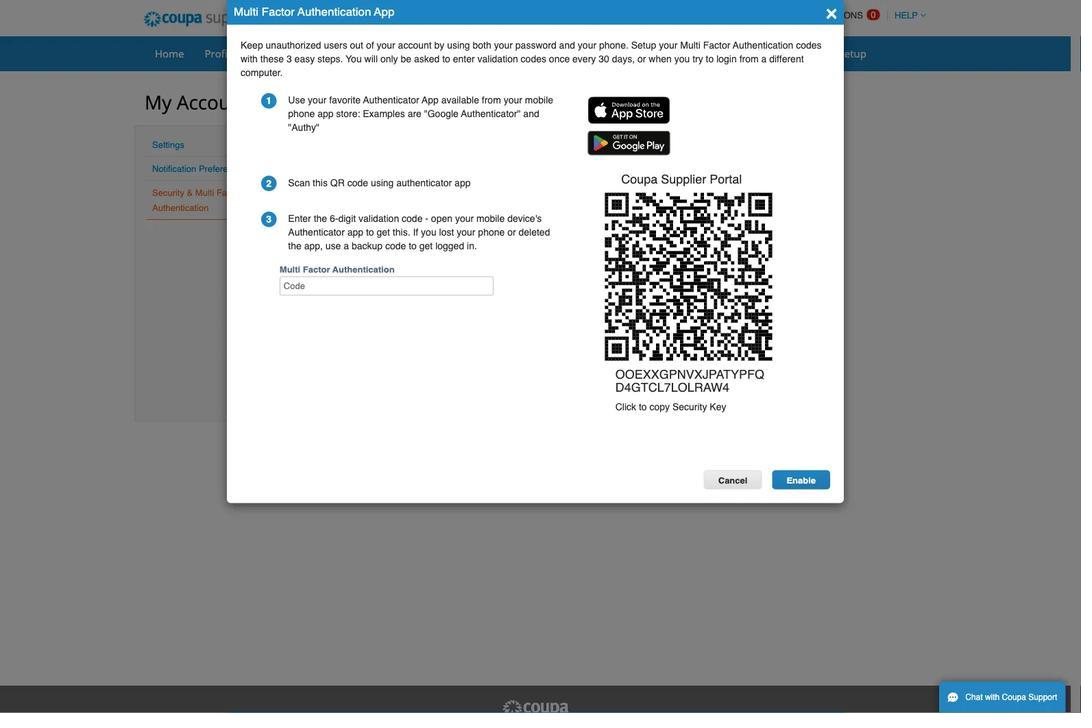 Task type: describe. For each thing, give the bounding box(es) containing it.
lost
[[439, 227, 454, 238]]

Multi Factor Authentication text field
[[280, 277, 493, 296]]

0 vertical spatial enable
[[290, 186, 318, 196]]

mobile inside using sms, a code will be sent to your mobile phone number. enter verification code when prompted and select ok. sms rates apply.
[[527, 371, 555, 382]]

0 vertical spatial coupa
[[621, 172, 658, 186]]

& inside 'my account security & multi factor authentication'
[[304, 96, 313, 113]]

validation inside enter the 6-digit validation code - open your mobile device's authenticator app to get this. if you lost your phone or deleted the app, use a backup code to get logged in.
[[359, 213, 399, 224]]

to inside using sms, a code will be sent to your mobile phone number. enter verification code when prompted and select ok. sms rates apply.
[[495, 371, 503, 382]]

device's
[[507, 213, 542, 224]]

security inside ooexxgpnvxjpatypfq d4gtcl7lolraw4 click to copy security key
[[672, 401, 707, 412]]

sent
[[474, 371, 492, 382]]

store:
[[336, 108, 360, 119]]

home link
[[146, 43, 193, 64]]

out
[[350, 40, 363, 51]]

from inside use your favorite authenticator app available from your mobile phone app store: examples are "google authenticator" and "authy"
[[482, 95, 501, 106]]

0 horizontal spatial using
[[371, 177, 394, 188]]

notification
[[152, 164, 196, 174]]

mobile inside enter the 6-digit validation code - open your mobile device's authenticator app to get this. if you lost your phone or deleted the app, use a backup code to get logged in.
[[476, 213, 505, 224]]

0 vertical spatial get
[[377, 227, 390, 238]]

number.
[[587, 371, 622, 382]]

authentication up the store at the top left of page
[[332, 264, 395, 275]]

a inside using sms, a code will be sent to your mobile phone number. enter verification code when prompted and select ok. sms rates apply.
[[413, 371, 419, 382]]

factor down app,
[[303, 264, 330, 275]]

supplier
[[661, 172, 706, 186]]

& inside security & multi factor authentication
[[187, 188, 193, 198]]

backup
[[352, 241, 383, 252]]

multi inside security & multi factor authentication
[[195, 188, 214, 198]]

code down sms,
[[408, 385, 429, 396]]

when inside using sms, a code will be sent to your mobile phone number. enter verification code when prompted and select ok. sms rates apply.
[[432, 385, 455, 396]]

only
[[380, 53, 398, 64]]

and right (login)
[[449, 186, 464, 196]]

factor inside security & multi factor authentication
[[217, 188, 242, 198]]

multi inside 'my account security & multi factor authentication'
[[316, 96, 346, 113]]

copy
[[650, 401, 670, 412]]

asn
[[427, 46, 447, 60]]

authentication inside 'my account security & multi factor authentication'
[[388, 96, 474, 113]]

scan
[[288, 177, 310, 188]]

add-
[[778, 46, 801, 60]]

apple app store multi factor authentication app image
[[588, 97, 670, 124]]

phone inside using sms, a code will be sent to your mobile phone number. enter verification code when prompted and select ok. sms rates apply.
[[558, 371, 585, 382]]

sourcing
[[716, 46, 758, 60]]

click
[[615, 401, 636, 412]]

asn link
[[418, 43, 456, 64]]

enable button
[[772, 471, 830, 490]]

once
[[549, 53, 570, 64]]

using an authenticator app available from your mobile phone app store
[[360, 261, 638, 286]]

available inside using an authenticator app available from your mobile phone app store
[[478, 261, 516, 272]]

phone inside using an authenticator app available from your mobile phone app store
[[593, 261, 620, 272]]

rates
[[590, 385, 611, 396]]

using for using sms, a code will be sent to your mobile phone number. enter verification code when prompted and select ok. sms rates apply.
[[360, 371, 384, 382]]

catalogs link
[[518, 43, 576, 64]]

support
[[1029, 693, 1057, 703]]

authenticator inside use your favorite authenticator app available from your mobile phone app store: examples are "google authenticator" and "authy"
[[363, 95, 419, 106]]

1 horizontal spatial account
[[354, 186, 386, 196]]

my account security & multi factor authentication
[[145, 89, 474, 115]]

computer.
[[241, 67, 283, 78]]

with inside button
[[985, 693, 1000, 703]]

sms,
[[387, 371, 411, 382]]

code up if
[[402, 213, 423, 224]]

scan this qr code using authenticator app
[[288, 177, 471, 188]]

with inside 'keep unauthorized users out of your account by using both your password and your phone. setup your multi factor authentication codes with these 3 easy steps. you will only be asked to enter validation codes once every 30 days, or when you try to login from a different computer.'
[[241, 53, 258, 64]]

an
[[387, 261, 398, 272]]

mobile inside using an authenticator app available from your mobile phone app store
[[562, 261, 590, 272]]

setup inside 'keep unauthorized users out of your account by using both your password and your phone. setup your multi factor authentication codes with these 3 easy steps. you will only be asked to enter validation codes once every 30 days, or when you try to login from a different computer.'
[[631, 40, 656, 51]]

home
[[155, 46, 184, 60]]

of
[[366, 40, 374, 51]]

days,
[[612, 53, 635, 64]]

security inside 'my account security & multi factor authentication'
[[254, 96, 300, 113]]

d4gtcl7lolraw4
[[615, 381, 729, 395]]

logged
[[435, 241, 464, 252]]

validation inside 'keep unauthorized users out of your account by using both your password and your phone. setup your multi factor authentication codes with these 3 easy steps. you will only be asked to enter validation codes once every 30 days, or when you try to login from a different computer.'
[[478, 53, 518, 64]]

a inside 'keep unauthorized users out of your account by using both your password and your phone. setup your multi factor authentication codes with these 3 easy steps. you will only be asked to enter validation codes once every 30 days, or when you try to login from a different computer.'
[[761, 53, 767, 64]]

coupa inside button
[[1002, 693, 1026, 703]]

unauthorized
[[266, 40, 321, 51]]

access
[[388, 186, 416, 196]]

if
[[413, 227, 418, 238]]

1 vertical spatial coupa supplier portal image
[[501, 700, 570, 714]]

add-ons
[[778, 46, 818, 60]]

multi up keep
[[234, 5, 258, 18]]

multi up enable only for payment changes (required for changing legal entity or remit-to) option
[[278, 128, 314, 149]]

sms
[[566, 385, 587, 396]]

from inside 'keep unauthorized users out of your account by using both your password and your phone. setup your multi factor authentication codes with these 3 easy steps. you will only be asked to enter validation codes once every 30 days, or when you try to login from a different computer.'
[[739, 53, 759, 64]]

× button
[[826, 1, 837, 23]]

"authy"
[[288, 122, 320, 133]]

to down if
[[409, 241, 417, 252]]

6-
[[330, 213, 338, 224]]

phone inside use your favorite authenticator app available from your mobile phone app store: examples are "google authenticator" and "authy"
[[288, 108, 315, 119]]

authenticator up the use
[[298, 216, 374, 232]]

in.
[[467, 241, 477, 252]]

authenticator
[[396, 177, 452, 188]]

code right the qr
[[347, 177, 368, 188]]

both
[[333, 186, 351, 196]]

use
[[325, 241, 341, 252]]

Enable for Both Account Access (Login) and Payment Changes radio
[[278, 184, 287, 202]]

notification preferences link
[[152, 164, 247, 174]]

easy
[[295, 53, 315, 64]]

1 horizontal spatial setup
[[839, 46, 867, 60]]

cancel button
[[704, 471, 762, 490]]

2
[[266, 178, 272, 189]]

when inside 'keep unauthorized users out of your account by using both your password and your phone. setup your multi factor authentication codes with these 3 easy steps. you will only be asked to enter validation codes once every 30 days, or when you try to login from a different computer.'
[[649, 53, 672, 64]]

both
[[473, 40, 491, 51]]

business performance
[[588, 46, 696, 60]]

your inside using an authenticator app available from your mobile phone app store
[[541, 261, 559, 272]]

authenticator inside enter the 6-digit validation code - open your mobile device's authenticator app to get this. if you lost your phone or deleted the app, use a backup code to get logged in.
[[288, 227, 345, 238]]

invoices link
[[458, 43, 515, 64]]

orders
[[256, 46, 290, 60]]

1
[[266, 95, 272, 106]]

users
[[324, 40, 347, 51]]

different
[[769, 53, 804, 64]]

1 vertical spatial 3
[[266, 214, 272, 225]]

ok.
[[547, 385, 564, 396]]

ooexxgpnvxjpatypfq d4gtcl7lolraw4 click to copy security key
[[615, 367, 764, 412]]

these
[[260, 53, 284, 64]]

authentication up users
[[298, 5, 371, 18]]

enter inside enter the 6-digit validation code - open your mobile device's authenticator app to get this. if you lost your phone or deleted the app, use a backup code to get logged in.
[[288, 213, 311, 224]]

use
[[288, 95, 305, 106]]

"google
[[424, 108, 459, 119]]

1 horizontal spatial get
[[419, 241, 433, 252]]

are
[[408, 108, 422, 119]]

business
[[588, 46, 631, 60]]

chat
[[965, 693, 983, 703]]

authenticator inside using an authenticator app available from your mobile phone app store
[[400, 261, 456, 272]]

to inside ooexxgpnvxjpatypfq d4gtcl7lolraw4 click to copy security key
[[639, 401, 647, 412]]

this
[[313, 177, 328, 188]]

authentication inside security & multi factor authentication
[[152, 203, 209, 213]]

qr
[[330, 177, 345, 188]]

notification preferences
[[152, 164, 247, 174]]

to up backup
[[366, 227, 374, 238]]

service/time sheets
[[310, 46, 406, 60]]



Task type: vqa. For each thing, say whether or not it's contained in the screenshot.
bottommost Representatives
no



Task type: locate. For each thing, give the bounding box(es) containing it.
available
[[441, 95, 479, 106], [478, 261, 516, 272]]

1 vertical spatial a
[[344, 241, 349, 252]]

enter inside using sms, a code will be sent to your mobile phone number. enter verification code when prompted and select ok. sms rates apply.
[[625, 371, 647, 382]]

0 vertical spatial using
[[447, 40, 470, 51]]

0 horizontal spatial a
[[344, 241, 349, 252]]

account right both
[[354, 186, 386, 196]]

setup right ons
[[839, 46, 867, 60]]

mobile inside use your favorite authenticator app available from your mobile phone app store: examples are "google authenticator" and "authy"
[[525, 95, 553, 106]]

0 horizontal spatial with
[[241, 53, 258, 64]]

setup up the days,
[[631, 40, 656, 51]]

performance
[[633, 46, 696, 60]]

1 vertical spatial will
[[445, 371, 458, 382]]

multi down via
[[280, 264, 300, 275]]

app inside use your favorite authenticator app available from your mobile phone app store: examples are "google authenticator" and "authy"
[[317, 108, 334, 119]]

enable right enable for both account access (login) and payment changes option on the left top of the page
[[290, 186, 318, 196]]

from
[[739, 53, 759, 64], [482, 95, 501, 106], [519, 261, 538, 272]]

this.
[[393, 227, 410, 238]]

1 vertical spatial or
[[507, 227, 516, 238]]

enable right cancel
[[787, 475, 816, 486]]

factor down store:
[[318, 128, 362, 149]]

& down notification preferences
[[187, 188, 193, 198]]

to down by
[[442, 53, 450, 64]]

open
[[431, 213, 452, 224]]

& up "authy"
[[304, 96, 313, 113]]

authenticator
[[363, 95, 419, 106], [298, 216, 374, 232], [288, 227, 345, 238], [400, 261, 456, 272]]

1 vertical spatial be
[[461, 371, 471, 382]]

keep unauthorized users out of your account by using both your password and your phone. setup your multi factor authentication codes with these 3 easy steps. you will only be asked to enter validation codes once every 30 days, or when you try to login from a different computer.
[[241, 40, 822, 78]]

business performance link
[[579, 43, 704, 64]]

multi down "notification preferences" link
[[195, 188, 214, 198]]

-
[[425, 213, 428, 224]]

app up sheets
[[374, 5, 394, 18]]

and right authenticator"
[[523, 108, 539, 119]]

validation up this.
[[359, 213, 399, 224]]

enable for both account access (login) and payment changes
[[290, 186, 540, 196]]

0 vertical spatial coupa supplier portal image
[[134, 2, 311, 36]]

1 vertical spatial from
[[482, 95, 501, 106]]

factor
[[262, 5, 295, 18], [703, 40, 730, 51], [349, 96, 385, 113], [318, 128, 362, 149], [217, 188, 242, 198], [303, 264, 330, 275]]

using up enter
[[447, 40, 470, 51]]

multi up try
[[680, 40, 701, 51]]

security
[[254, 96, 300, 113], [152, 188, 184, 198], [672, 401, 707, 412]]

get down disabled
[[419, 241, 433, 252]]

and left select
[[501, 385, 517, 396]]

coupa down "google play store multi factor authentication app" image
[[621, 172, 658, 186]]

orders link
[[247, 43, 299, 64]]

1 horizontal spatial the
[[314, 213, 327, 224]]

authenticator up app,
[[288, 227, 345, 238]]

1 horizontal spatial be
[[461, 371, 471, 382]]

0 vertical spatial be
[[401, 53, 411, 64]]

settings link
[[152, 140, 184, 150]]

service/time
[[310, 46, 372, 60]]

get left this.
[[377, 227, 390, 238]]

1 vertical spatial with
[[985, 693, 1000, 703]]

be inside using sms, a code will be sent to your mobile phone number. enter verification code when prompted and select ok. sms rates apply.
[[461, 371, 471, 382]]

authenticator down logged
[[400, 261, 456, 272]]

0 vertical spatial a
[[761, 53, 767, 64]]

0 vertical spatial you
[[674, 53, 690, 64]]

0 horizontal spatial account
[[177, 89, 249, 115]]

app up "google
[[422, 95, 439, 106]]

authentication down notification
[[152, 203, 209, 213]]

favorite
[[329, 95, 361, 106]]

digit
[[338, 213, 356, 224]]

or right the days,
[[638, 53, 646, 64]]

0 vertical spatial validation
[[478, 53, 518, 64]]

a
[[761, 53, 767, 64], [344, 241, 349, 252], [413, 371, 419, 382]]

2 horizontal spatial security
[[672, 401, 707, 412]]

×
[[826, 1, 837, 23]]

0 horizontal spatial will
[[364, 53, 378, 64]]

will down of
[[364, 53, 378, 64]]

or inside 'keep unauthorized users out of your account by using both your password and your phone. setup your multi factor authentication codes with these 3 easy steps. you will only be asked to enter validation codes once every 30 days, or when you try to login from a different computer.'
[[638, 53, 646, 64]]

changes
[[504, 186, 540, 196]]

1 horizontal spatial codes
[[796, 40, 822, 51]]

0 horizontal spatial enter
[[288, 213, 311, 224]]

0 vertical spatial the
[[314, 213, 327, 224]]

0 horizontal spatial you
[[421, 227, 436, 238]]

1 vertical spatial codes
[[521, 53, 546, 64]]

enable
[[290, 186, 318, 196], [303, 262, 331, 272], [787, 475, 816, 486]]

or down device's
[[507, 227, 516, 238]]

codes
[[796, 40, 822, 51], [521, 53, 546, 64]]

1 horizontal spatial when
[[649, 53, 672, 64]]

a right sms,
[[413, 371, 419, 382]]

0 vertical spatial security
[[254, 96, 300, 113]]

sheets
[[374, 46, 406, 60]]

from right login
[[739, 53, 759, 64]]

you left try
[[674, 53, 690, 64]]

coupa supplier portal
[[621, 172, 742, 186]]

1 using from the top
[[360, 261, 384, 272]]

1 horizontal spatial will
[[445, 371, 458, 382]]

the left app,
[[288, 241, 301, 252]]

phone inside enter the 6-digit validation code - open your mobile device's authenticator app to get this. if you lost your phone or deleted the app, use a backup code to get logged in.
[[478, 227, 505, 238]]

to right the sent
[[495, 371, 503, 382]]

factor down preferences
[[217, 188, 242, 198]]

multi factor authentication down the use
[[280, 264, 395, 275]]

keep
[[241, 40, 263, 51]]

authentication
[[298, 5, 371, 18], [733, 40, 793, 51], [388, 96, 474, 113], [366, 128, 470, 149], [152, 203, 209, 213], [332, 264, 395, 275]]

0 vertical spatial &
[[304, 96, 313, 113]]

Enable only for Payment Changes (Required for changing Legal Entity or Remit-To) radio
[[278, 163, 287, 181]]

will inside 'keep unauthorized users out of your account by using both your password and your phone. setup your multi factor authentication codes with these 3 easy steps. you will only be asked to enter validation codes once every 30 days, or when you try to login from a different computer.'
[[364, 53, 378, 64]]

from inside using an authenticator app available from your mobile phone app store
[[519, 261, 538, 272]]

when right the days,
[[649, 53, 672, 64]]

be down account
[[401, 53, 411, 64]]

multi factor authentication down examples
[[278, 128, 470, 149]]

enter the 6-digit validation code - open your mobile device's authenticator app to get this. if you lost your phone or deleted the app, use a backup code to get logged in.
[[288, 213, 550, 252]]

security down notification
[[152, 188, 184, 198]]

account
[[177, 89, 249, 115], [354, 186, 386, 196]]

1 vertical spatial get
[[419, 241, 433, 252]]

will inside using sms, a code will be sent to your mobile phone number. enter verification code when prompted and select ok. sms rates apply.
[[445, 371, 458, 382]]

multi right use
[[316, 96, 346, 113]]

0 horizontal spatial security
[[152, 188, 184, 198]]

with down keep
[[241, 53, 258, 64]]

authentication down asked
[[388, 96, 474, 113]]

password
[[515, 40, 556, 51]]

using right both
[[371, 177, 394, 188]]

1 vertical spatial &
[[187, 188, 193, 198]]

will
[[364, 53, 378, 64], [445, 371, 458, 382]]

0 horizontal spatial or
[[507, 227, 516, 238]]

1 vertical spatial account
[[354, 186, 386, 196]]

app inside enter the 6-digit validation code - open your mobile device's authenticator app to get this. if you lost your phone or deleted the app, use a backup code to get logged in.
[[347, 227, 363, 238]]

via
[[278, 216, 295, 232]]

and up once
[[559, 40, 575, 51]]

ons
[[801, 46, 818, 60]]

account
[[398, 40, 432, 51]]

factor up unauthorized
[[262, 5, 295, 18]]

0 horizontal spatial from
[[482, 95, 501, 106]]

you right if
[[421, 227, 436, 238]]

and inside 'keep unauthorized users out of your account by using both your password and your phone. setup your multi factor authentication codes with these 3 easy steps. you will only be asked to enter validation codes once every 30 days, or when you try to login from a different computer.'
[[559, 40, 575, 51]]

2 vertical spatial a
[[413, 371, 419, 382]]

factor up login
[[703, 40, 730, 51]]

0 vertical spatial with
[[241, 53, 258, 64]]

1 vertical spatial available
[[478, 261, 516, 272]]

0 horizontal spatial coupa supplier portal image
[[134, 2, 311, 36]]

authenticator up examples
[[363, 95, 419, 106]]

using up the store at the top left of page
[[360, 261, 384, 272]]

0 vertical spatial or
[[638, 53, 646, 64]]

enter up app,
[[288, 213, 311, 224]]

from down deleted
[[519, 261, 538, 272]]

the
[[314, 213, 327, 224], [288, 241, 301, 252]]

0 horizontal spatial 3
[[266, 214, 272, 225]]

0 vertical spatial will
[[364, 53, 378, 64]]

1 horizontal spatial enter
[[625, 371, 647, 382]]

2 using from the top
[[360, 371, 384, 382]]

0 vertical spatial account
[[177, 89, 249, 115]]

steps.
[[317, 53, 343, 64]]

3 down unauthorized
[[287, 53, 292, 64]]

app inside use your favorite authenticator app available from your mobile phone app store: examples are "google authenticator" and "authy"
[[422, 95, 439, 106]]

1 horizontal spatial validation
[[478, 53, 518, 64]]

0 horizontal spatial codes
[[521, 53, 546, 64]]

3 left via
[[266, 214, 272, 225]]

2 horizontal spatial a
[[761, 53, 767, 64]]

your inside using sms, a code will be sent to your mobile phone number. enter verification code when prompted and select ok. sms rates apply.
[[506, 371, 524, 382]]

authentication down are
[[366, 128, 470, 149]]

with
[[241, 53, 258, 64], [985, 693, 1000, 703]]

1 horizontal spatial security
[[254, 96, 300, 113]]

app down in.
[[459, 261, 476, 272]]

be inside 'keep unauthorized users out of your account by using both your password and your phone. setup your multi factor authentication codes with these 3 easy steps. you will only be asked to enter validation codes once every 30 days, or when you try to login from a different computer.'
[[401, 53, 411, 64]]

factor down you
[[349, 96, 385, 113]]

1 horizontal spatial coupa supplier portal image
[[501, 700, 570, 714]]

0 vertical spatial 3
[[287, 53, 292, 64]]

authenticator"
[[461, 108, 521, 119]]

1 horizontal spatial 3
[[287, 53, 292, 64]]

you inside enter the 6-digit validation code - open your mobile device's authenticator app to get this. if you lost your phone or deleted the app, use a backup code to get logged in.
[[421, 227, 436, 238]]

security & multi factor authentication
[[152, 188, 242, 213]]

profile link
[[196, 43, 245, 64]]

1 horizontal spatial &
[[304, 96, 313, 113]]

coupa left support
[[1002, 693, 1026, 703]]

authentication inside 'keep unauthorized users out of your account by using both your password and your phone. setup your multi factor authentication codes with these 3 easy steps. you will only be asked to enter validation codes once every 30 days, or when you try to login from a different computer.'
[[733, 40, 793, 51]]

1 vertical spatial enable
[[303, 262, 331, 272]]

available inside use your favorite authenticator app available from your mobile phone app store: examples are "google authenticator" and "authy"
[[441, 95, 479, 106]]

add-ons link
[[770, 43, 827, 64]]

a left different
[[761, 53, 767, 64]]

1 vertical spatial when
[[432, 385, 455, 396]]

authentication up different
[[733, 40, 793, 51]]

with right chat
[[985, 693, 1000, 703]]

phone.
[[599, 40, 629, 51]]

codes down password
[[521, 53, 546, 64]]

using inside using an authenticator app available from your mobile phone app store
[[360, 261, 384, 272]]

None checkbox
[[289, 262, 298, 271]]

0 horizontal spatial coupa
[[621, 172, 658, 186]]

1 vertical spatial you
[[421, 227, 436, 238]]

0 vertical spatial when
[[649, 53, 672, 64]]

google play store multi factor authentication app image
[[588, 131, 670, 155]]

1 horizontal spatial a
[[413, 371, 419, 382]]

from up authenticator"
[[482, 95, 501, 106]]

using up the verification
[[360, 371, 384, 382]]

multi inside 'keep unauthorized users out of your account by using both your password and your phone. setup your multi factor authentication codes with these 3 easy steps. you will only be asked to enter validation codes once every 30 days, or when you try to login from a different computer.'
[[680, 40, 701, 51]]

0 vertical spatial available
[[441, 95, 479, 106]]

validation down both
[[478, 53, 518, 64]]

1 vertical spatial coupa
[[1002, 693, 1026, 703]]

2 vertical spatial security
[[672, 401, 707, 412]]

3 inside 'keep unauthorized users out of your account by using both your password and your phone. setup your multi factor authentication codes with these 3 easy steps. you will only be asked to enter validation codes once every 30 days, or when you try to login from a different computer.'
[[287, 53, 292, 64]]

service/time sheets link
[[301, 43, 415, 64]]

codes up different
[[796, 40, 822, 51]]

or inside enter the 6-digit validation code - open your mobile device's authenticator app to get this. if you lost your phone or deleted the app, use a backup code to get logged in.
[[507, 227, 516, 238]]

enter up apply.
[[625, 371, 647, 382]]

when left prompted
[[432, 385, 455, 396]]

1 vertical spatial the
[[288, 241, 301, 252]]

using sms, a code will be sent to your mobile phone number. enter verification code when prompted and select ok. sms rates apply.
[[360, 371, 647, 396]]

account down profile link
[[177, 89, 249, 115]]

1 vertical spatial validation
[[359, 213, 399, 224]]

1 vertical spatial using
[[360, 371, 384, 382]]

app inside using an authenticator app available from your mobile phone app store
[[622, 261, 638, 272]]

code right sms,
[[421, 371, 442, 382]]

2 vertical spatial enable
[[787, 475, 816, 486]]

setup link
[[830, 43, 875, 64]]

security inside security & multi factor authentication
[[152, 188, 184, 198]]

0 horizontal spatial the
[[288, 241, 301, 252]]

security & multi factor authentication link
[[152, 188, 242, 213]]

&
[[304, 96, 313, 113], [187, 188, 193, 198]]

chat with coupa support button
[[939, 682, 1066, 714]]

using for using an authenticator app available from your mobile phone app store
[[360, 261, 384, 272]]

be left the sent
[[461, 371, 471, 382]]

get
[[377, 227, 390, 238], [419, 241, 433, 252]]

disabled
[[402, 219, 437, 231]]

security down d4gtcl7lolraw4
[[672, 401, 707, 412]]

coupa supplier portal image
[[134, 2, 311, 36], [501, 700, 570, 714]]

0 vertical spatial enter
[[288, 213, 311, 224]]

deleted
[[519, 227, 550, 238]]

payment
[[466, 186, 501, 196]]

1 horizontal spatial you
[[674, 53, 690, 64]]

factor inside 'keep unauthorized users out of your account by using both your password and your phone. setup your multi factor authentication codes with these 3 easy steps. you will only be asked to enter validation codes once every 30 days, or when you try to login from a different computer.'
[[703, 40, 730, 51]]

using inside using sms, a code will be sent to your mobile phone number. enter verification code when prompted and select ok. sms rates apply.
[[360, 371, 384, 382]]

1 horizontal spatial using
[[447, 40, 470, 51]]

2 vertical spatial from
[[519, 261, 538, 272]]

invoices
[[467, 46, 506, 60]]

asked
[[414, 53, 440, 64]]

prompted
[[458, 385, 498, 396]]

portal
[[710, 172, 742, 186]]

0 vertical spatial from
[[739, 53, 759, 64]]

security up "authy"
[[254, 96, 300, 113]]

1 vertical spatial security
[[152, 188, 184, 198]]

and inside using sms, a code will be sent to your mobile phone number. enter verification code when prompted and select ok. sms rates apply.
[[501, 385, 517, 396]]

enable down app,
[[303, 262, 331, 272]]

1 horizontal spatial coupa
[[1002, 693, 1026, 703]]

1 horizontal spatial or
[[638, 53, 646, 64]]

enable inside enable button
[[787, 475, 816, 486]]

multi factor authentication app
[[234, 5, 394, 18]]

0 vertical spatial using
[[360, 261, 384, 272]]

app left if
[[377, 216, 399, 232]]

0 horizontal spatial be
[[401, 53, 411, 64]]

multi factor authentication
[[278, 128, 470, 149], [280, 264, 395, 275]]

1 vertical spatial using
[[371, 177, 394, 188]]

available down device's
[[478, 261, 516, 272]]

(login)
[[419, 186, 446, 196]]

a inside enter the 6-digit validation code - open your mobile device's authenticator app to get this. if you lost your phone or deleted the app, use a backup code to get logged in.
[[344, 241, 349, 252]]

0 horizontal spatial get
[[377, 227, 390, 238]]

factor inside 'my account security & multi factor authentication'
[[349, 96, 385, 113]]

0 horizontal spatial &
[[187, 188, 193, 198]]

1 horizontal spatial from
[[519, 261, 538, 272]]

0 vertical spatial multi factor authentication
[[278, 128, 470, 149]]

app inside using an authenticator app available from your mobile phone app store
[[459, 261, 476, 272]]

when
[[649, 53, 672, 64], [432, 385, 455, 396]]

apply.
[[614, 385, 639, 396]]

0 horizontal spatial setup
[[631, 40, 656, 51]]

2 horizontal spatial from
[[739, 53, 759, 64]]

0 horizontal spatial when
[[432, 385, 455, 396]]

you inside 'keep unauthorized users out of your account by using both your password and your phone. setup your multi factor authentication codes with these 3 easy steps. you will only be asked to enter validation codes once every 30 days, or when you try to login from a different computer.'
[[674, 53, 690, 64]]

1 vertical spatial enter
[[625, 371, 647, 382]]

0 horizontal spatial validation
[[359, 213, 399, 224]]

sourcing link
[[707, 43, 767, 64]]

to left copy
[[639, 401, 647, 412]]

a right the use
[[344, 241, 349, 252]]

and inside use your favorite authenticator app available from your mobile phone app store: examples are "google authenticator" and "authy"
[[523, 108, 539, 119]]

store
[[360, 275, 381, 286]]

the left "6-"
[[314, 213, 327, 224]]

1 horizontal spatial with
[[985, 693, 1000, 703]]

to right try
[[706, 53, 714, 64]]

using inside 'keep unauthorized users out of your account by using both your password and your phone. setup your multi factor authentication codes with these 3 easy steps. you will only be asked to enter validation codes once every 30 days, or when you try to login from a different computer.'
[[447, 40, 470, 51]]

1 vertical spatial multi factor authentication
[[280, 264, 395, 275]]

setup
[[631, 40, 656, 51], [839, 46, 867, 60]]

available up "google
[[441, 95, 479, 106]]

will up prompted
[[445, 371, 458, 382]]

0 vertical spatial codes
[[796, 40, 822, 51]]

using
[[447, 40, 470, 51], [371, 177, 394, 188]]

code down this.
[[385, 241, 406, 252]]



